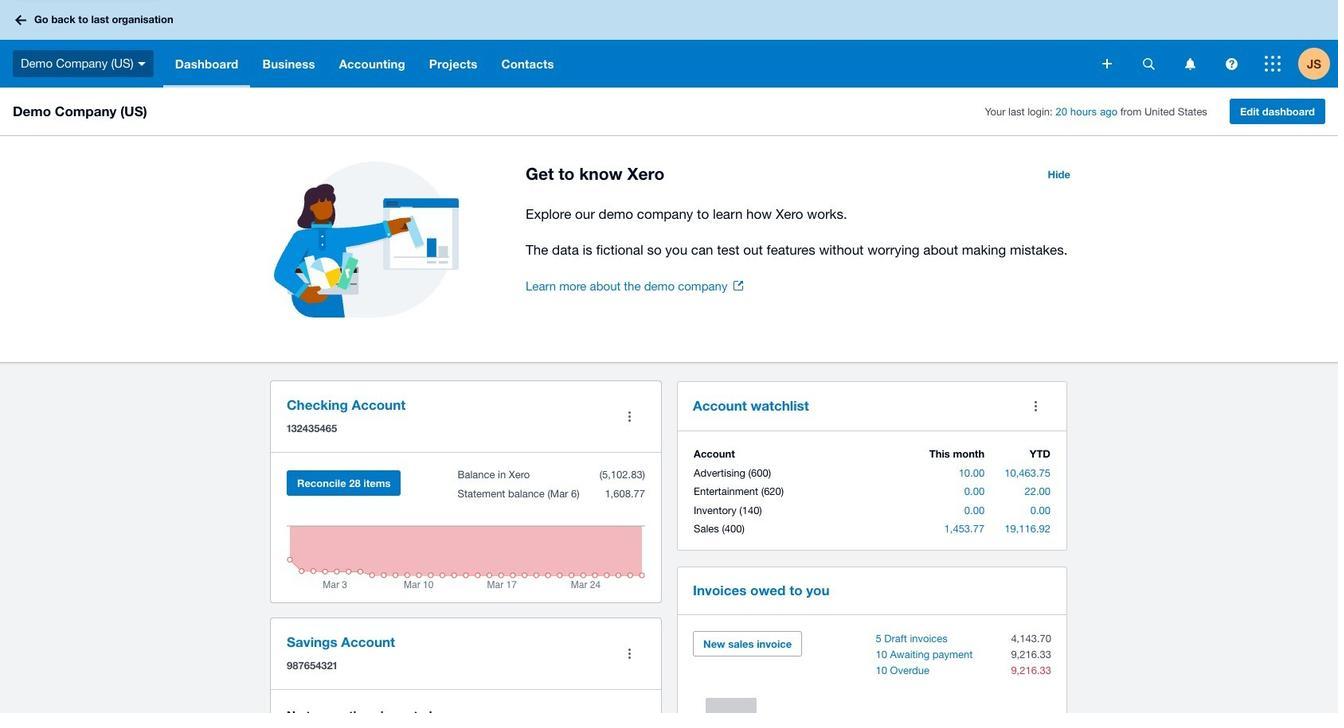 Task type: locate. For each thing, give the bounding box(es) containing it.
banner
[[0, 0, 1338, 88]]

svg image
[[1143, 58, 1155, 70], [1226, 58, 1237, 70]]

0 vertical spatial manage menu toggle image
[[613, 401, 645, 433]]

1 vertical spatial manage menu toggle image
[[613, 638, 645, 670]]

0 horizontal spatial svg image
[[1143, 58, 1155, 70]]

2 manage menu toggle image from the top
[[613, 638, 645, 670]]

accounts watchlist options image
[[1020, 390, 1051, 422]]

manage menu toggle image
[[613, 401, 645, 433], [613, 638, 645, 670]]

1 horizontal spatial svg image
[[1226, 58, 1237, 70]]

svg image
[[15, 15, 26, 25], [1265, 56, 1281, 72], [1185, 58, 1195, 70], [1102, 59, 1112, 69], [138, 62, 146, 66]]



Task type: vqa. For each thing, say whether or not it's contained in the screenshot.
left svg icon
yes



Task type: describe. For each thing, give the bounding box(es) containing it.
intro banner body element
[[526, 203, 1080, 261]]

1 manage menu toggle image from the top
[[613, 401, 645, 433]]

1 svg image from the left
[[1143, 58, 1155, 70]]

2 svg image from the left
[[1226, 58, 1237, 70]]



